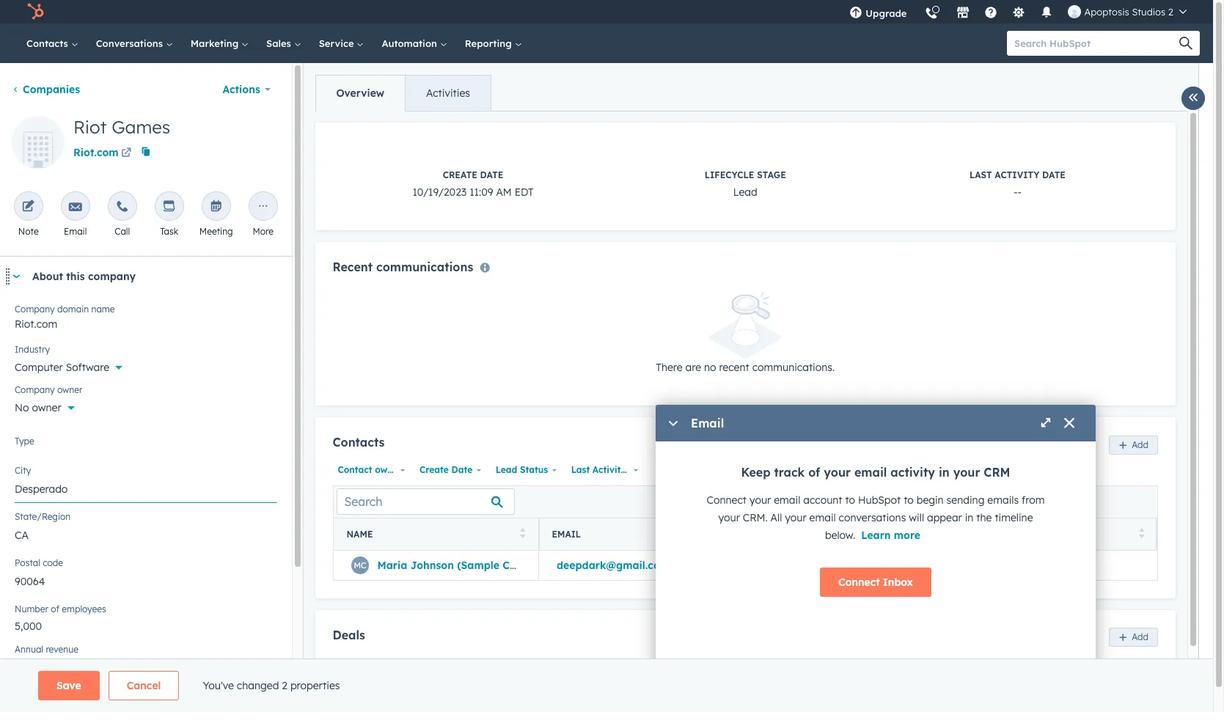 Task type: describe. For each thing, give the bounding box(es) containing it.
press to sort. image
[[520, 528, 526, 539]]

about
[[32, 270, 63, 283]]

lifecycle stage lead
[[705, 169, 786, 199]]

marketplaces image
[[957, 7, 970, 20]]

save button
[[38, 671, 100, 701]]

overview
[[336, 87, 384, 100]]

contact)
[[503, 559, 547, 572]]

City text field
[[15, 474, 277, 503]]

name
[[347, 529, 373, 540]]

activity for last activity date --
[[995, 169, 1040, 180]]

in inside connect your email account to hubspot to begin sending emails from your crm. all your email conversations will appear in the timeline below.
[[965, 511, 974, 524]]

menu containing apoptosis studios 2
[[841, 0, 1196, 29]]

minimize dialog image
[[668, 418, 679, 430]]

marketplaces button
[[948, 0, 979, 23]]

conversations link
[[87, 23, 182, 63]]

maria johnson (sample contact) link
[[377, 559, 547, 572]]

all
[[771, 511, 782, 524]]

properties
[[290, 679, 340, 692]]

calling icon image
[[925, 7, 939, 21]]

Number of employees text field
[[15, 612, 277, 636]]

recent
[[333, 260, 373, 274]]

more
[[894, 529, 921, 542]]

overview link
[[316, 76, 405, 111]]

crm.
[[743, 511, 768, 524]]

conversations
[[839, 511, 906, 524]]

press to sort. image
[[1139, 528, 1144, 539]]

upgrade
[[866, 7, 907, 19]]

2 - from the left
[[1018, 186, 1022, 199]]

1 to from the left
[[845, 494, 855, 507]]

2 horizontal spatial email
[[691, 416, 724, 431]]

1 horizontal spatial email
[[809, 511, 836, 524]]

navigation containing overview
[[315, 75, 491, 111]]

create for create date 10/19/2023 11:09 am edt
[[443, 169, 477, 180]]

communications.
[[752, 361, 835, 374]]

0 vertical spatial email
[[64, 226, 87, 237]]

tara schultz image
[[1068, 5, 1082, 18]]

cancel button
[[108, 671, 179, 701]]

2 to from the left
[[904, 494, 914, 507]]

calling icon button
[[919, 1, 944, 23]]

meeting image
[[210, 200, 223, 214]]

emails
[[988, 494, 1019, 507]]

hubspot image
[[26, 3, 44, 21]]

crm
[[984, 465, 1010, 480]]

there
[[656, 361, 683, 374]]

meeting
[[199, 226, 233, 237]]

edit button
[[12, 116, 65, 174]]

connect inbox button
[[820, 568, 931, 597]]

owner for contact owner
[[375, 464, 402, 475]]

your left crm.
[[718, 511, 740, 524]]

last activity date
[[571, 464, 650, 475]]

activity
[[891, 465, 935, 480]]

activities
[[426, 87, 470, 100]]

contact owner
[[338, 464, 402, 475]]

your up sending on the right bottom of the page
[[953, 465, 980, 480]]

sales
[[266, 37, 294, 49]]

lead status button
[[490, 461, 560, 480]]

timeline
[[995, 511, 1033, 524]]

company
[[88, 270, 136, 283]]

call image
[[116, 200, 129, 214]]

apoptosis
[[1084, 6, 1129, 18]]

number of employees
[[15, 604, 106, 615]]

cancel
[[127, 679, 161, 692]]

note
[[18, 226, 39, 237]]

search image
[[1180, 37, 1193, 50]]

revenue
[[46, 644, 78, 655]]

last activity date --
[[970, 169, 1066, 199]]

communications
[[376, 260, 473, 274]]

notifications button
[[1035, 0, 1060, 23]]

company owner
[[15, 384, 82, 395]]

zone
[[37, 684, 57, 695]]

account
[[803, 494, 842, 507]]

task image
[[163, 200, 176, 214]]

1 vertical spatial email
[[774, 494, 801, 507]]

maria johnson (sample contact)
[[377, 559, 547, 572]]

add button for contacts
[[1109, 435, 1158, 454]]

Time zone text field
[[15, 693, 277, 712]]

maria
[[377, 559, 407, 572]]

johnson
[[411, 559, 454, 572]]

note image
[[22, 200, 35, 214]]

lead status
[[496, 464, 548, 475]]

employees
[[62, 604, 106, 615]]

more
[[253, 226, 274, 237]]

hubspot link
[[18, 3, 55, 21]]

Annual revenue text field
[[15, 653, 277, 676]]

no
[[15, 401, 29, 414]]

create for create date
[[420, 464, 449, 475]]

you've
[[203, 679, 234, 692]]

inbox
[[883, 576, 913, 589]]

11:09
[[470, 186, 493, 199]]

no owner button
[[15, 393, 277, 417]]

industry
[[15, 344, 50, 355]]

lead inside lifecycle stage lead
[[733, 186, 758, 199]]

date inside last activity date --
[[1042, 169, 1066, 180]]

reporting
[[465, 37, 515, 49]]

add for deals
[[1132, 632, 1149, 643]]

contact
[[338, 464, 372, 475]]

save
[[56, 679, 81, 692]]

company domain name riot.com
[[15, 304, 115, 331]]

software
[[66, 361, 109, 374]]

help image
[[985, 7, 998, 20]]

connect for connect inbox
[[838, 576, 880, 589]]

name
[[91, 304, 115, 315]]

number
[[15, 604, 48, 615]]



Task type: vqa. For each thing, say whether or not it's contained in the screenshot.
NUMBER OF EMPLOYEES
yes



Task type: locate. For each thing, give the bounding box(es) containing it.
1 horizontal spatial of
[[809, 465, 820, 480]]

to up "will"
[[904, 494, 914, 507]]

notifications image
[[1040, 7, 1054, 20]]

0 vertical spatial contacts
[[26, 37, 71, 49]]

owner right contact
[[375, 464, 402, 475]]

activity inside last activity date --
[[995, 169, 1040, 180]]

companies link
[[12, 83, 80, 96]]

the
[[977, 511, 992, 524]]

2 right changed
[[282, 679, 288, 692]]

owner down company owner
[[32, 401, 61, 414]]

riot.com inside company domain name riot.com
[[15, 318, 57, 331]]

2 horizontal spatial email
[[854, 465, 887, 480]]

0 vertical spatial activity
[[995, 169, 1040, 180]]

email image
[[69, 200, 82, 214]]

-
[[1014, 186, 1018, 199], [1018, 186, 1022, 199]]

postal
[[15, 557, 40, 568]]

are
[[686, 361, 701, 374]]

2 inside popup button
[[1168, 6, 1174, 18]]

1 - from the left
[[1014, 186, 1018, 199]]

link opens in a new window image
[[121, 145, 131, 163], [121, 148, 131, 159]]

close dialog image
[[1064, 418, 1075, 430]]

Search search field
[[336, 489, 515, 515]]

marketing link
[[182, 23, 258, 63]]

settings image
[[1013, 7, 1026, 20]]

contacts
[[26, 37, 71, 49], [333, 435, 385, 450]]

0 vertical spatial 2
[[1168, 6, 1174, 18]]

company up no owner
[[15, 384, 55, 395]]

lead inside popup button
[[496, 464, 517, 475]]

owner inside popup button
[[32, 401, 61, 414]]

Postal code text field
[[15, 566, 277, 596]]

of right number
[[51, 604, 59, 615]]

riot.com
[[73, 146, 119, 159], [15, 318, 57, 331]]

service link
[[310, 23, 373, 63]]

postal code
[[15, 557, 63, 568]]

status
[[520, 464, 548, 475]]

1 horizontal spatial email
[[552, 529, 581, 540]]

2 company from the top
[[15, 384, 55, 395]]

1 link opens in a new window image from the top
[[121, 145, 131, 163]]

reporting link
[[456, 23, 531, 63]]

in left the the
[[965, 511, 974, 524]]

stage
[[757, 169, 786, 180]]

settings link
[[1004, 0, 1035, 23]]

0 horizontal spatial in
[[939, 465, 950, 480]]

0 vertical spatial owner
[[57, 384, 82, 395]]

0 horizontal spatial email
[[64, 226, 87, 237]]

deals
[[333, 628, 365, 642]]

0 horizontal spatial to
[[845, 494, 855, 507]]

begin
[[917, 494, 944, 507]]

appear
[[927, 511, 962, 524]]

changed
[[237, 679, 279, 692]]

learn
[[861, 529, 891, 542]]

0 vertical spatial riot.com
[[73, 146, 119, 159]]

1 vertical spatial of
[[51, 604, 59, 615]]

keep
[[741, 465, 771, 480]]

company for company owner
[[15, 384, 55, 395]]

owner for no owner
[[32, 401, 61, 414]]

0 horizontal spatial riot.com
[[15, 318, 57, 331]]

to
[[845, 494, 855, 507], [904, 494, 914, 507]]

learn more button
[[855, 529, 926, 542]]

create up 10/19/2023
[[443, 169, 477, 180]]

2 right studios
[[1168, 6, 1174, 18]]

apoptosis studios 2
[[1084, 6, 1174, 18]]

1 horizontal spatial connect
[[838, 576, 880, 589]]

service
[[319, 37, 357, 49]]

0 vertical spatial connect
[[707, 494, 747, 507]]

1 vertical spatial lead
[[496, 464, 517, 475]]

1 horizontal spatial contacts
[[333, 435, 385, 450]]

0 horizontal spatial lead
[[496, 464, 517, 475]]

create
[[443, 169, 477, 180], [420, 464, 449, 475]]

studios
[[1132, 6, 1166, 18]]

create date 10/19/2023 11:09 am edt
[[413, 169, 534, 199]]

1 vertical spatial in
[[965, 511, 974, 524]]

1 vertical spatial create
[[420, 464, 449, 475]]

1 vertical spatial add button
[[1109, 628, 1158, 647]]

1 horizontal spatial last
[[970, 169, 992, 180]]

2 vertical spatial email
[[809, 511, 836, 524]]

about this company button
[[0, 257, 277, 296]]

1 horizontal spatial lead
[[733, 186, 758, 199]]

your up account
[[824, 465, 851, 480]]

0 vertical spatial in
[[939, 465, 950, 480]]

company for company domain name riot.com
[[15, 304, 55, 315]]

computer software
[[15, 361, 109, 374]]

owner for company owner
[[57, 384, 82, 395]]

search button
[[1172, 31, 1200, 56]]

connect up crm.
[[707, 494, 747, 507]]

company inside company domain name riot.com
[[15, 304, 55, 315]]

contacts inside "link"
[[26, 37, 71, 49]]

sending
[[947, 494, 985, 507]]

of
[[809, 465, 820, 480], [51, 604, 59, 615]]

0 horizontal spatial connect
[[707, 494, 747, 507]]

caret image
[[12, 275, 21, 278]]

about this company
[[32, 270, 136, 283]]

press to sort. element
[[520, 528, 526, 541], [1139, 528, 1144, 541]]

1 vertical spatial last
[[571, 464, 590, 475]]

games
[[112, 116, 170, 138]]

type
[[15, 436, 34, 447]]

add for contacts
[[1132, 439, 1149, 450]]

0 horizontal spatial of
[[51, 604, 59, 615]]

automation link
[[373, 23, 456, 63]]

email
[[854, 465, 887, 480], [774, 494, 801, 507], [809, 511, 836, 524]]

contacts down hubspot link
[[26, 37, 71, 49]]

email down account
[[809, 511, 836, 524]]

1 vertical spatial activity
[[593, 464, 626, 475]]

1 press to sort. element from the left
[[520, 528, 526, 541]]

1 horizontal spatial to
[[904, 494, 914, 507]]

email right press to sort. image
[[552, 529, 581, 540]]

more image
[[257, 200, 270, 214]]

recent communications
[[333, 260, 473, 274]]

1 horizontal spatial activity
[[995, 169, 1040, 180]]

expand dialog image
[[1040, 418, 1052, 430]]

0 vertical spatial lead
[[733, 186, 758, 199]]

1 vertical spatial owner
[[32, 401, 61, 414]]

company down about
[[15, 304, 55, 315]]

10/19/2023
[[413, 186, 467, 199]]

1 vertical spatial connect
[[838, 576, 880, 589]]

2 vertical spatial owner
[[375, 464, 402, 475]]

connect left inbox
[[838, 576, 880, 589]]

owner inside popup button
[[375, 464, 402, 475]]

recent
[[719, 361, 749, 374]]

connect inside connect your email account to hubspot to begin sending emails from your crm. all your email conversations will appear in the timeline below.
[[707, 494, 747, 507]]

activity inside popup button
[[593, 464, 626, 475]]

of right track
[[809, 465, 820, 480]]

1 horizontal spatial riot.com
[[73, 146, 119, 159]]

am
[[496, 186, 512, 199]]

1 vertical spatial company
[[15, 384, 55, 395]]

activity for last activity date
[[593, 464, 626, 475]]

2 add button from the top
[[1109, 628, 1158, 647]]

email up hubspot
[[854, 465, 887, 480]]

add
[[1132, 439, 1149, 450], [1132, 632, 1149, 643]]

1 vertical spatial contacts
[[333, 435, 385, 450]]

1 horizontal spatial press to sort. element
[[1139, 528, 1144, 541]]

add button for deals
[[1109, 628, 1158, 647]]

connect inbox
[[838, 576, 913, 589]]

last activity date button
[[566, 461, 650, 480]]

your up crm.
[[750, 494, 771, 507]]

from
[[1022, 494, 1045, 507]]

0 horizontal spatial activity
[[593, 464, 626, 475]]

0 vertical spatial add button
[[1109, 435, 1158, 454]]

0 vertical spatial last
[[970, 169, 992, 180]]

connect for connect your email account to hubspot to begin sending emails from your crm. all your email conversations will appear in the timeline below.
[[707, 494, 747, 507]]

1 vertical spatial add
[[1132, 632, 1149, 643]]

2 for changed
[[282, 679, 288, 692]]

2 add from the top
[[1132, 632, 1149, 643]]

0 vertical spatial of
[[809, 465, 820, 480]]

1 vertical spatial 2
[[282, 679, 288, 692]]

track
[[774, 465, 805, 480]]

email down 'email' image
[[64, 226, 87, 237]]

actions
[[223, 83, 260, 96]]

owner
[[57, 384, 82, 395], [32, 401, 61, 414], [375, 464, 402, 475]]

date inside create date 10/19/2023 11:09 am edt
[[480, 169, 504, 180]]

last for last activity date
[[571, 464, 590, 475]]

2 for studios
[[1168, 6, 1174, 18]]

upgrade image
[[850, 7, 863, 20]]

in up begin
[[939, 465, 950, 480]]

0 horizontal spatial email
[[774, 494, 801, 507]]

last inside last activity date popup button
[[571, 464, 590, 475]]

1 add button from the top
[[1109, 435, 1158, 454]]

contact owner button
[[333, 461, 409, 480]]

time zone
[[15, 684, 57, 695]]

riot.com up industry
[[15, 318, 57, 331]]

0 horizontal spatial last
[[571, 464, 590, 475]]

edt
[[515, 186, 534, 199]]

0 vertical spatial company
[[15, 304, 55, 315]]

annual revenue
[[15, 644, 78, 655]]

domain
[[57, 304, 89, 315]]

date
[[480, 169, 504, 180], [1042, 169, 1066, 180], [451, 464, 473, 475], [629, 464, 650, 475]]

1 horizontal spatial 2
[[1168, 6, 1174, 18]]

riot.com link
[[73, 141, 134, 163]]

conversations
[[96, 37, 166, 49]]

create inside popup button
[[420, 464, 449, 475]]

lifecycle
[[705, 169, 754, 180]]

actions button
[[213, 75, 280, 104]]

lead left status
[[496, 464, 517, 475]]

menu
[[841, 0, 1196, 29]]

0 vertical spatial email
[[854, 465, 887, 480]]

last for last activity date --
[[970, 169, 992, 180]]

email right the minimize dialog image on the right of the page
[[691, 416, 724, 431]]

navigation
[[315, 75, 491, 111]]

email up all
[[774, 494, 801, 507]]

create inside create date 10/19/2023 11:09 am edt
[[443, 169, 477, 180]]

connect your email account to hubspot to begin sending emails from your crm. all your email conversations will appear in the timeline below.
[[707, 494, 1045, 542]]

1 add from the top
[[1132, 439, 1149, 450]]

0 horizontal spatial contacts
[[26, 37, 71, 49]]

Search HubSpot search field
[[1007, 31, 1187, 56]]

1 vertical spatial email
[[691, 416, 724, 431]]

2 vertical spatial email
[[552, 529, 581, 540]]

1 horizontal spatial in
[[965, 511, 974, 524]]

time
[[15, 684, 35, 695]]

no
[[704, 361, 716, 374]]

1 vertical spatial riot.com
[[15, 318, 57, 331]]

1 company from the top
[[15, 304, 55, 315]]

you've changed 2 properties
[[203, 679, 340, 692]]

annual
[[15, 644, 43, 655]]

State/Region text field
[[15, 520, 277, 549]]

there are no recent communications.
[[656, 361, 835, 374]]

0 vertical spatial add
[[1132, 439, 1149, 450]]

apoptosis studios 2 button
[[1060, 0, 1196, 23]]

city
[[15, 465, 31, 476]]

0 horizontal spatial 2
[[282, 679, 288, 692]]

your right all
[[785, 511, 807, 524]]

0 horizontal spatial press to sort. element
[[520, 528, 526, 541]]

(sample
[[457, 559, 499, 572]]

below.
[[825, 529, 855, 542]]

0 vertical spatial create
[[443, 169, 477, 180]]

create up search search field
[[420, 464, 449, 475]]

call
[[115, 226, 130, 237]]

contacts link
[[18, 23, 87, 63]]

to right account
[[845, 494, 855, 507]]

activity
[[995, 169, 1040, 180], [593, 464, 626, 475]]

2 link opens in a new window image from the top
[[121, 148, 131, 159]]

contacts up contact
[[333, 435, 385, 450]]

lead down lifecycle
[[733, 186, 758, 199]]

2 press to sort. element from the left
[[1139, 528, 1144, 541]]

this
[[66, 270, 85, 283]]

last inside last activity date --
[[970, 169, 992, 180]]

owner down computer software
[[57, 384, 82, 395]]

no owner
[[15, 401, 61, 414]]

connect inside button
[[838, 576, 880, 589]]

marketing
[[191, 37, 241, 49]]

riot
[[73, 116, 107, 138]]

riot.com down "riot"
[[73, 146, 119, 159]]



